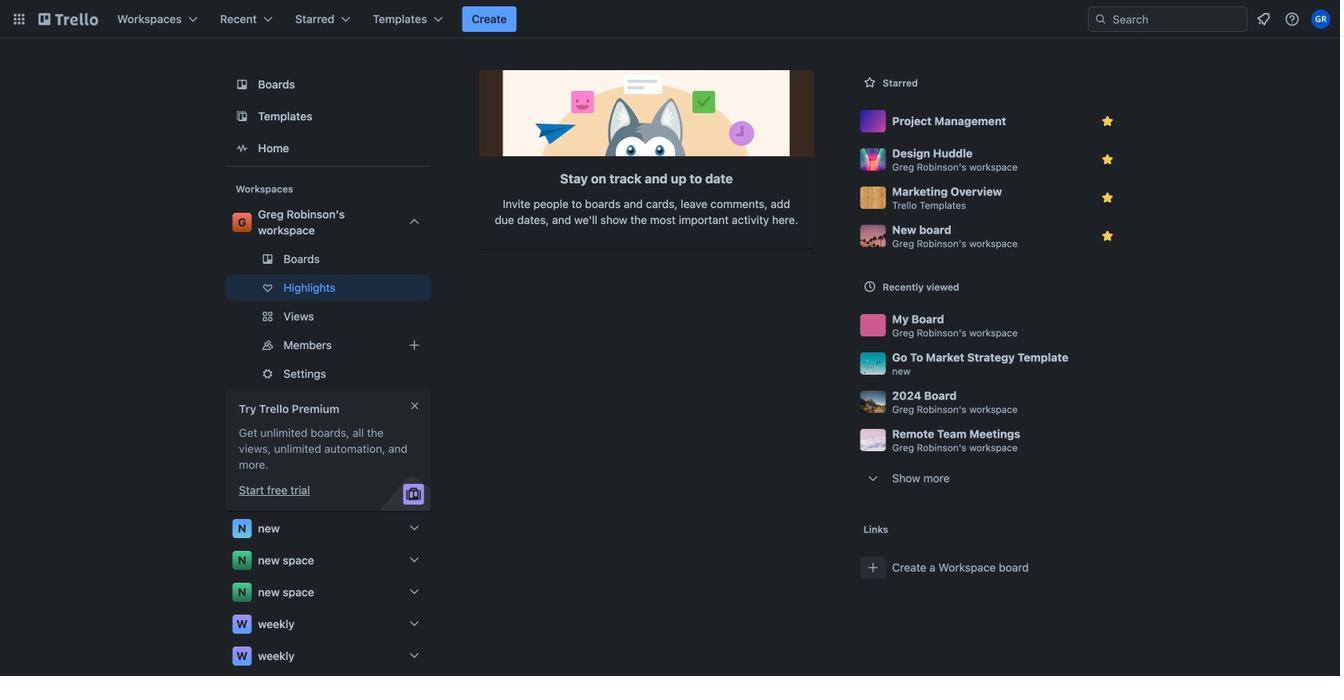 Task type: describe. For each thing, give the bounding box(es) containing it.
click to unstar project management. it will be removed from your starred list. image
[[1100, 113, 1116, 129]]

Search field
[[1088, 6, 1248, 32]]

click to unstar marketing overview. it will be removed from your starred list. image
[[1100, 190, 1116, 206]]

click to unstar new board. it will be removed from your starred list. image
[[1100, 228, 1116, 244]]

home image
[[233, 139, 252, 158]]

search image
[[1095, 13, 1108, 26]]

click to unstar design huddle. it will be removed from your starred list. image
[[1100, 152, 1116, 168]]

open information menu image
[[1285, 11, 1301, 27]]



Task type: locate. For each thing, give the bounding box(es) containing it.
add image
[[405, 336, 424, 355]]

primary element
[[0, 0, 1341, 38]]

0 notifications image
[[1254, 10, 1274, 29]]

greg robinson (gregrobinson96) image
[[1312, 10, 1331, 29]]

board image
[[233, 75, 252, 94]]

back to home image
[[38, 6, 98, 32]]

template board image
[[233, 107, 252, 126]]



Task type: vqa. For each thing, say whether or not it's contained in the screenshot.
Trello
no



